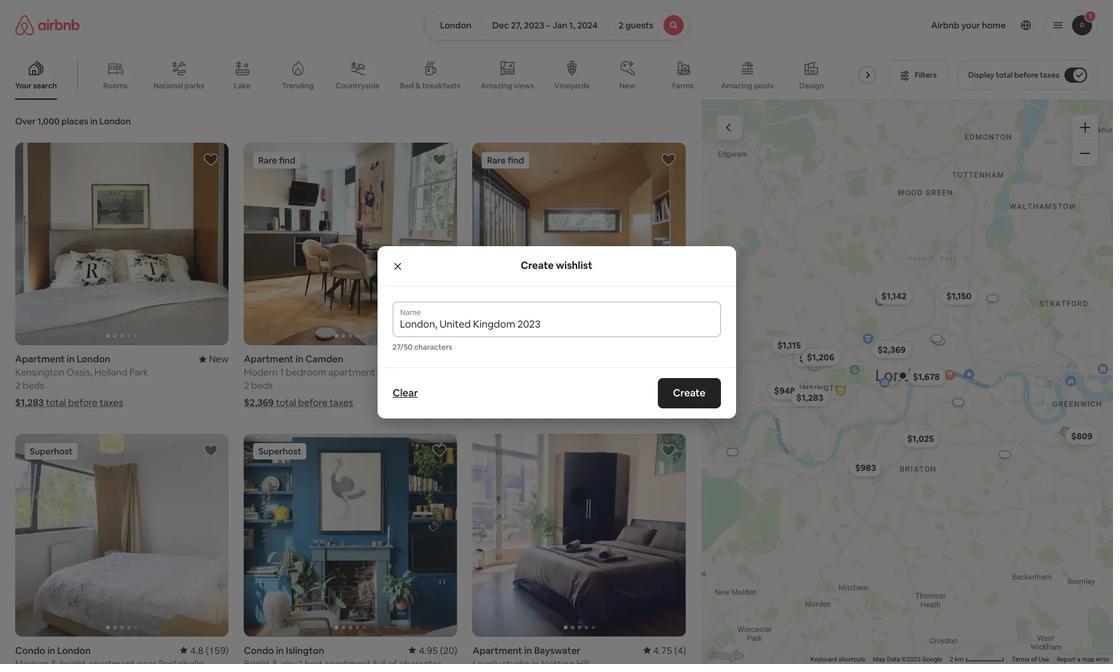 Task type: describe. For each thing, give the bounding box(es) containing it.
$983
[[856, 463, 877, 474]]

2 km
[[950, 656, 966, 663]]

group containing national parks
[[0, 51, 891, 100]]

4.8 (159)
[[190, 645, 229, 657]]

breakfasts
[[423, 81, 461, 91]]

add to wishlist: apartment in london image
[[204, 152, 219, 167]]

parks
[[185, 81, 205, 91]]

condo for condo in london
[[15, 645, 45, 657]]

$948
[[775, 385, 796, 397]]

add to wishlist: apartment in bayswater image
[[661, 444, 676, 459]]

amazing for amazing views
[[481, 81, 513, 91]]

london inside london button
[[440, 20, 472, 31]]

apartment for kensington
[[15, 353, 65, 365]]

modern
[[244, 367, 278, 379]]

guests
[[626, 20, 654, 31]]

shortcuts
[[839, 656, 866, 663]]

bed & breakfasts
[[400, 81, 461, 91]]

views
[[514, 81, 534, 91]]

$1,400 button
[[794, 350, 833, 367]]

name this wishlist dialog
[[377, 246, 736, 419]]

4.95
[[419, 645, 438, 657]]

your search
[[15, 81, 57, 91]]

rooms
[[103, 81, 128, 91]]

bayswater
[[534, 645, 581, 657]]

4.8 out of 5 average rating,  159 reviews image
[[180, 645, 229, 657]]

add to wishlist: guesthouse in camden image
[[661, 152, 676, 167]]

0 horizontal spatial new
[[209, 353, 229, 365]]

$1,283 inside button
[[797, 392, 824, 404]]

$983 button
[[850, 460, 882, 477]]

4.93
[[419, 353, 438, 365]]

$1,678
[[914, 371, 940, 383]]

before inside apartment in camden modern 1 bedroom apartment in fitzrovia 2 beds $2,369 total before taxes
[[298, 397, 328, 409]]

1,000
[[37, 116, 60, 127]]

$1,283 inside apartment in london kensington oasis, holland park 2 beds $1,283 total before taxes
[[15, 397, 44, 409]]

tiny homes
[[850, 81, 891, 91]]

display
[[969, 70, 995, 80]]

0 vertical spatial new
[[620, 81, 636, 91]]

park
[[130, 367, 148, 379]]

km
[[955, 656, 964, 663]]

dec 27, 2023 – jan 1, 2024
[[493, 20, 598, 31]]

$1,400
[[800, 353, 827, 364]]

bed
[[400, 81, 414, 91]]

report a map error
[[1057, 656, 1110, 663]]

4.75 (4)
[[654, 645, 687, 657]]

condo for condo in islington
[[244, 645, 274, 657]]

display total before taxes button
[[958, 60, 1099, 90]]

&
[[416, 81, 421, 91]]

homes
[[866, 81, 891, 91]]

terms
[[1012, 656, 1030, 663]]

dec
[[493, 20, 509, 31]]

taxes inside button
[[1041, 70, 1060, 80]]

1,
[[570, 20, 576, 31]]

create button
[[658, 378, 721, 408]]

keyboard shortcuts button
[[811, 656, 866, 665]]

national
[[154, 81, 183, 91]]

zoom in image
[[1081, 123, 1091, 133]]

report
[[1057, 656, 1076, 663]]

places
[[61, 116, 88, 127]]

apartment for modern
[[244, 353, 294, 365]]

4.95 (20)
[[419, 645, 458, 657]]

add to wishlist: condo in london image
[[204, 444, 219, 459]]

bedroom
[[286, 367, 327, 379]]

farms
[[673, 81, 694, 91]]

$1,150 button
[[941, 288, 978, 305]]

kensington
[[15, 367, 65, 379]]

islington
[[286, 645, 324, 657]]

group for condo in islington
[[244, 434, 458, 637]]

design
[[800, 81, 825, 91]]

dec 27, 2023 – jan 1, 2024 button
[[482, 10, 609, 40]]

(20)
[[440, 645, 458, 657]]

27/50 characters
[[393, 342, 453, 352]]

report a map error link
[[1057, 656, 1110, 663]]

google
[[923, 656, 943, 663]]

$1,142
[[882, 290, 907, 302]]

jan
[[553, 20, 568, 31]]

amazing pools
[[721, 81, 774, 91]]

2 km button
[[946, 656, 1009, 665]]

4.95 out of 5 average rating,  20 reviews image
[[409, 645, 458, 657]]

in for apartment in london kensington oasis, holland park 2 beds $1,283 total before taxes
[[67, 353, 75, 365]]

2023
[[524, 20, 545, 31]]

$1,142 button
[[876, 287, 913, 305]]

$1,206 button
[[802, 348, 841, 366]]

$1,150
[[947, 291, 972, 302]]

$1,678 $948
[[775, 371, 940, 397]]

group for condo in london
[[15, 434, 229, 637]]

2 guests
[[619, 20, 654, 31]]

create wishlist
[[521, 259, 593, 272]]

zoom out image
[[1081, 148, 1091, 159]]

$2,369 inside apartment in camden modern 1 bedroom apartment in fitzrovia 2 beds $2,369 total before taxes
[[244, 397, 274, 409]]

countryside
[[336, 81, 380, 91]]

london inside apartment in london kensington oasis, holland park 2 beds $1,283 total before taxes
[[77, 353, 110, 365]]

$1,115
[[778, 340, 801, 351]]

$948 button
[[769, 382, 801, 400]]

wishlist
[[556, 259, 593, 272]]

total inside apartment in london kensington oasis, holland park 2 beds $1,283 total before taxes
[[46, 397, 66, 409]]



Task type: vqa. For each thing, say whether or not it's contained in the screenshot.
New to the bottom
yes



Task type: locate. For each thing, give the bounding box(es) containing it.
oasis,
[[67, 367, 92, 379]]

0 horizontal spatial total
[[46, 397, 66, 409]]

$2,369 inside button
[[878, 344, 906, 356]]

before inside apartment in london kensington oasis, holland park 2 beds $1,283 total before taxes
[[68, 397, 98, 409]]

$1,283 right $948
[[797, 392, 824, 404]]

–
[[547, 20, 551, 31]]

1 horizontal spatial before
[[298, 397, 328, 409]]

create inside button
[[673, 386, 706, 400]]

apartment in camden modern 1 bedroom apartment in fitzrovia 2 beds $2,369 total before taxes
[[244, 353, 424, 409]]

error
[[1097, 656, 1110, 663]]

0 vertical spatial create
[[521, 259, 554, 272]]

0 horizontal spatial condo
[[15, 645, 45, 657]]

camden
[[306, 353, 344, 365]]

vineyards
[[555, 81, 590, 91]]

amazing views
[[481, 81, 534, 91]]

apartment inside apartment in london kensington oasis, holland park 2 beds $1,283 total before taxes
[[15, 353, 65, 365]]

2 horizontal spatial before
[[1015, 70, 1039, 80]]

your
[[15, 81, 31, 91]]

$2,369 button
[[872, 341, 912, 359]]

$1,283 down kensington
[[15, 397, 44, 409]]

None text field
[[400, 318, 714, 331]]

condo
[[15, 645, 45, 657], [244, 645, 274, 657]]

4.75
[[654, 645, 673, 657]]

tiny
[[850, 81, 865, 91]]

2 horizontal spatial total
[[997, 70, 1013, 80]]

before down bedroom
[[298, 397, 328, 409]]

before inside button
[[1015, 70, 1039, 80]]

over 1,000 places in london
[[15, 116, 131, 127]]

google map
showing 26 stays. region
[[702, 100, 1114, 665]]

search
[[33, 81, 57, 91]]

amazing left the pools
[[721, 81, 753, 91]]

total
[[997, 70, 1013, 80], [46, 397, 66, 409], [276, 397, 296, 409]]

2024
[[578, 20, 598, 31]]

apartment up modern
[[244, 353, 294, 365]]

2 beds from the left
[[251, 380, 273, 392]]

1 vertical spatial create
[[673, 386, 706, 400]]

0 horizontal spatial taxes
[[100, 397, 123, 409]]

$1,283 button
[[791, 389, 830, 407]]

$1,678 button
[[908, 368, 946, 386]]

1 beds from the left
[[23, 380, 44, 392]]

amazing
[[481, 81, 513, 91], [721, 81, 753, 91]]

in for apartment in camden modern 1 bedroom apartment in fitzrovia 2 beds $2,369 total before taxes
[[296, 353, 304, 365]]

beds inside apartment in london kensington oasis, holland park 2 beds $1,283 total before taxes
[[23, 380, 44, 392]]

2 down modern
[[244, 380, 249, 392]]

1 horizontal spatial taxes
[[330, 397, 353, 409]]

4.75 out of 5 average rating,  4 reviews image
[[644, 645, 687, 657]]

2 inside apartment in camden modern 1 bedroom apartment in fitzrovia 2 beds $2,369 total before taxes
[[244, 380, 249, 392]]

create up add to wishlist: apartment in bayswater icon
[[673, 386, 706, 400]]

apartment up kensington
[[15, 353, 65, 365]]

map
[[873, 656, 886, 663]]

©2023
[[902, 656, 921, 663]]

map
[[1083, 656, 1095, 663]]

profile element
[[704, 0, 1099, 51]]

0 horizontal spatial $1,283
[[15, 397, 44, 409]]

1 vertical spatial $2,369
[[244, 397, 274, 409]]

apartment right (20)
[[473, 645, 523, 657]]

before
[[1015, 70, 1039, 80], [68, 397, 98, 409], [298, 397, 328, 409]]

1 horizontal spatial amazing
[[721, 81, 753, 91]]

1
[[280, 367, 284, 379]]

27/50
[[393, 342, 413, 352]]

0 horizontal spatial $2,369
[[244, 397, 274, 409]]

2 inside apartment in london kensington oasis, holland park 2 beds $1,283 total before taxes
[[15, 380, 21, 392]]

$1,283
[[797, 392, 824, 404], [15, 397, 44, 409]]

in inside apartment in london kensington oasis, holland park 2 beds $1,283 total before taxes
[[67, 353, 75, 365]]

trending
[[282, 81, 314, 91]]

beds inside apartment in camden modern 1 bedroom apartment in fitzrovia 2 beds $2,369 total before taxes
[[251, 380, 273, 392]]

google image
[[705, 648, 747, 665]]

in for apartment in bayswater
[[525, 645, 532, 657]]

taxes inside apartment in camden modern 1 bedroom apartment in fitzrovia 2 beds $2,369 total before taxes
[[330, 397, 353, 409]]

2 down kensington
[[15, 380, 21, 392]]

taxes inside apartment in london kensington oasis, holland park 2 beds $1,283 total before taxes
[[100, 397, 123, 409]]

2 left "km"
[[950, 656, 954, 663]]

2
[[619, 20, 624, 31], [15, 380, 21, 392], [244, 380, 249, 392], [950, 656, 954, 663]]

27,
[[511, 20, 522, 31]]

holland
[[94, 367, 127, 379]]

pools
[[755, 81, 774, 91]]

in for condo in islington
[[276, 645, 284, 657]]

2 inside search box
[[619, 20, 624, 31]]

1 horizontal spatial apartment
[[244, 353, 294, 365]]

none text field inside the name this wishlist 'dialog'
[[400, 318, 714, 331]]

characters
[[414, 342, 453, 352]]

create for create wishlist
[[521, 259, 554, 272]]

in for condo in london
[[47, 645, 55, 657]]

group for apartment in bayswater
[[473, 434, 687, 637]]

$1,115 button
[[772, 337, 807, 354]]

1 horizontal spatial create
[[673, 386, 706, 400]]

beds down kensington
[[23, 380, 44, 392]]

2 horizontal spatial apartment
[[473, 645, 523, 657]]

terms of use
[[1012, 656, 1050, 663]]

london
[[440, 20, 472, 31], [99, 116, 131, 127], [77, 353, 110, 365], [57, 645, 91, 657]]

total inside apartment in camden modern 1 bedroom apartment in fitzrovia 2 beds $2,369 total before taxes
[[276, 397, 296, 409]]

1 horizontal spatial condo
[[244, 645, 274, 657]]

a
[[1078, 656, 1081, 663]]

before right display
[[1015, 70, 1039, 80]]

apartment
[[15, 353, 65, 365], [244, 353, 294, 365], [473, 645, 523, 657]]

none search field containing london
[[425, 10, 689, 40]]

in
[[90, 116, 98, 127], [67, 353, 75, 365], [296, 353, 304, 365], [378, 367, 385, 379], [47, 645, 55, 657], [276, 645, 284, 657], [525, 645, 532, 657]]

(159)
[[206, 645, 229, 657]]

new place to stay image
[[199, 353, 229, 365]]

$1,025 button
[[902, 430, 940, 448]]

amazing left "views"
[[481, 81, 513, 91]]

1 horizontal spatial $1,283
[[797, 392, 824, 404]]

total inside button
[[997, 70, 1013, 80]]

$809 button
[[1066, 428, 1099, 445]]

(4)
[[675, 645, 687, 657]]

1 horizontal spatial beds
[[251, 380, 273, 392]]

condo in islington
[[244, 645, 324, 657]]

condo in london
[[15, 645, 91, 657]]

$2,369 up '$1,678 $948' on the right bottom of page
[[878, 344, 906, 356]]

total right display
[[997, 70, 1013, 80]]

apartment
[[329, 367, 376, 379]]

total down kensington
[[46, 397, 66, 409]]

data
[[887, 656, 900, 663]]

apartment in bayswater
[[473, 645, 581, 657]]

4.93 (75)
[[419, 353, 458, 365]]

0 horizontal spatial create
[[521, 259, 554, 272]]

fitzrovia
[[387, 367, 424, 379]]

create left wishlist at the top of page
[[521, 259, 554, 272]]

terms of use link
[[1012, 656, 1050, 663]]

1 horizontal spatial new
[[620, 81, 636, 91]]

2 horizontal spatial taxes
[[1041, 70, 1060, 80]]

group
[[0, 51, 891, 100], [15, 143, 229, 346], [244, 143, 671, 346], [473, 143, 687, 346], [15, 434, 229, 637], [244, 434, 458, 637], [473, 434, 687, 637]]

lake
[[234, 81, 251, 91]]

2 condo from the left
[[244, 645, 274, 657]]

keyboard
[[811, 656, 837, 663]]

apartment inside apartment in camden modern 1 bedroom apartment in fitzrovia 2 beds $2,369 total before taxes
[[244, 353, 294, 365]]

clear
[[393, 386, 418, 400]]

add to wishlist: condo in islington image
[[432, 444, 448, 459]]

1 horizontal spatial $2,369
[[878, 344, 906, 356]]

1 vertical spatial new
[[209, 353, 229, 365]]

1 condo from the left
[[15, 645, 45, 657]]

add to wishlist: apartment in camden image
[[432, 152, 448, 167]]

group for apartment in camden
[[244, 143, 671, 346]]

amazing for amazing pools
[[721, 81, 753, 91]]

0 horizontal spatial beds
[[23, 380, 44, 392]]

use
[[1039, 656, 1050, 663]]

beds down modern
[[251, 380, 273, 392]]

0 vertical spatial $2,369
[[878, 344, 906, 356]]

$2,369 down modern
[[244, 397, 274, 409]]

before down oasis, at the left
[[68, 397, 98, 409]]

total down 1 on the bottom left
[[276, 397, 296, 409]]

group for apartment in london
[[15, 143, 229, 346]]

2 left guests
[[619, 20, 624, 31]]

1 horizontal spatial total
[[276, 397, 296, 409]]

create
[[521, 259, 554, 272], [673, 386, 706, 400]]

4.8
[[190, 645, 204, 657]]

beds
[[23, 380, 44, 392], [251, 380, 273, 392]]

create for create
[[673, 386, 706, 400]]

0 horizontal spatial apartment
[[15, 353, 65, 365]]

display total before taxes
[[969, 70, 1060, 80]]

$809
[[1072, 431, 1093, 442]]

$1,025
[[908, 433, 935, 445]]

london button
[[425, 10, 483, 40]]

None search field
[[425, 10, 689, 40]]

0 horizontal spatial before
[[68, 397, 98, 409]]

new
[[620, 81, 636, 91], [209, 353, 229, 365]]

0 horizontal spatial amazing
[[481, 81, 513, 91]]



